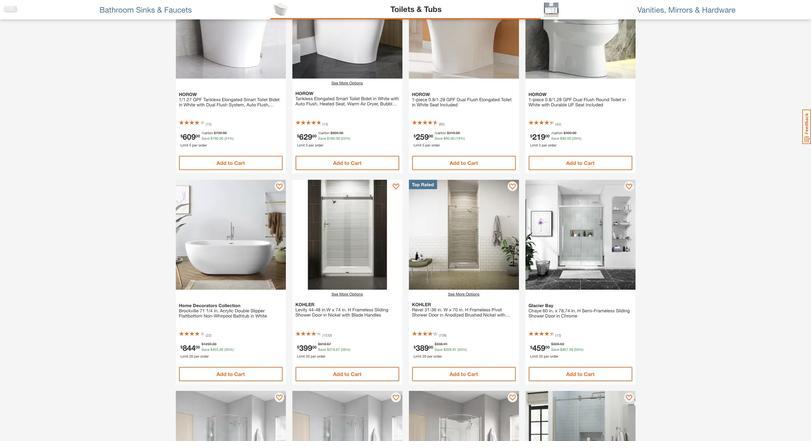 Task type: vqa. For each thing, say whether or not it's contained in the screenshot.


Task type: describe. For each thing, give the bounding box(es) containing it.
gpf for 259
[[447, 97, 456, 102]]

per inside $ 844 00 $ 1299 . 00 save $ 455 . 00 ( 35 %) limit 20 per order
[[194, 354, 199, 359]]

0 vertical spatial 67
[[327, 342, 331, 347]]

elongated inside "horow tankless elongated smart toilet bidet in white with auto flush, heated seat, warm air dryer, bubble infusion wash"
[[314, 96, 335, 101]]

( inside $ 459 00 $ 926 . 59 save $ 467 . 59 ( 50 %) limit 20 per order
[[574, 348, 575, 352]]

options for see more options link on top of kohler levity 44-48 in.w x 74 in. h frameless sliding shower door in nickel with blade handles
[[349, 292, 363, 297]]

limit inside $ 459 00 $ 926 . 59 save $ 467 . 59 ( 50 %) limit 20 per order
[[530, 354, 538, 359]]

see more options for see more options link above "horow tankless elongated smart toilet bidet in white with auto flush, heated seat, warm air dryer, bubble infusion wash"
[[332, 81, 363, 86]]

toilets
[[391, 4, 415, 13]]

horow for 259
[[412, 92, 430, 97]]

anodized
[[445, 313, 464, 318]]

799
[[216, 131, 222, 135]]

toilet inside "horow tankless elongated smart toilet bidet in white with auto flush, heated seat, warm air dryer, bubble infusion wash"
[[349, 96, 360, 101]]

in inside kohler revel 31-36 in. w x 70 in. h frameless pivot shower door in anodized brushed nickel with handle
[[440, 313, 444, 318]]

levity
[[296, 307, 307, 313]]

29
[[573, 136, 577, 140]]

faucets
[[164, 5, 192, 14]]

60 inside the glacier bay chaye 60 in. x 78.74 in. h semi-frameless sliding shower door in chrome
[[543, 308, 548, 314]]

see more options link up "horow tankless elongated smart toilet bidet in white with auto flush, heated seat, warm air dryer, bubble infusion wash"
[[332, 80, 363, 86]]

smart inside horow 1/1.27 gpf tankless elongated smart toilet bidet in white with dual flush system, auto flush, heated seat and remote
[[244, 97, 256, 102]]

209
[[446, 348, 452, 352]]

display image for 'exuma 48 in. w x 76 in. h frameless sliding shower door in nickel with 3/8 in. (10mm) tempered clear glass' image
[[626, 395, 632, 402]]

36 inside $ 399 00 $ 618 . 67 save $ 219 . 67 ( 36 %) limit 20 per order
[[342, 348, 346, 352]]

vanities,
[[637, 5, 666, 14]]

609
[[183, 132, 196, 141]]

) for 844
[[211, 334, 212, 338]]

horow 1-piece 0.8/1.28 gpf dual flush elongated toilet in white seat included
[[412, 92, 512, 108]]

180
[[329, 136, 335, 140]]

add down 209
[[450, 371, 460, 378]]

shower for revel 31-36 in. w x 70 in. h frameless pivot shower door in anodized brushed nickel with handle
[[412, 313, 428, 318]]

( 13 ) for 459
[[556, 334, 561, 338]]

frameless for kohler
[[470, 307, 491, 313]]

h for 399
[[348, 307, 351, 313]]

( inside the $ 259 00 /carton $ 319 . 00 save $ 60 . 00 ( 19 %) limit 5 per order
[[456, 136, 457, 140]]

add down 24
[[217, 160, 226, 166]]

see more options link up kohler levity 44-48 in.w x 74 in. h frameless sliding shower door in nickel with blade handles
[[332, 292, 363, 298]]

1 vertical spatial 59
[[569, 348, 573, 352]]

( 22 )
[[206, 334, 212, 338]]

1 horizontal spatial 91
[[453, 348, 457, 352]]

included inside horow 1-piece 0.8/1.28 gpf dual flush round toilet in white with durable uf seat included
[[586, 102, 603, 108]]

limit inside $ 609 00 /carton $ 799 . 00 save $ 190 . 00 ( 24 %) limit 5 per order
[[181, 143, 188, 147]]

save inside $ 389 00 $ 598 . 91 save $ 209 . 91 ( 35 %) limit 20 per order
[[435, 348, 443, 352]]

flattbottom
[[179, 314, 202, 319]]

chrome
[[561, 314, 578, 319]]

hardware
[[702, 5, 736, 14]]

85
[[440, 122, 444, 126]]

tankless inside "horow tankless elongated smart toilet bidet in white with auto flush, heated seat, warm air dryer, bubble infusion wash"
[[296, 96, 313, 101]]

1 vertical spatial 67
[[336, 348, 340, 352]]

in. left 78.74 in the bottom right of the page
[[549, 308, 554, 314]]

) for 219
[[560, 122, 561, 126]]

x inside kohler revel 31-36 in. w x 70 in. h frameless pivot shower door in anodized brushed nickel with handle
[[449, 307, 452, 313]]

35 for 844
[[225, 348, 229, 352]]

in inside home decorators collection brockville 71 1/4 in. acrylic double slipper flattbottom non-whirpool bathtub in white
[[251, 314, 254, 319]]

0.8/1.28 for 219
[[545, 97, 562, 102]]

options for see more options link above 70 at the right
[[466, 292, 480, 297]]

19
[[457, 136, 461, 140]]

x for 399
[[332, 307, 334, 313]]

467
[[562, 348, 568, 352]]

display image for the "chaye 60 in. x 78.74 in. h semi-frameless sliding shower door in chrome" image
[[626, 184, 632, 190]]

with inside kohler revel 31-36 in. w x 70 in. h frameless pivot shower door in anodized brushed nickel with handle
[[497, 313, 506, 318]]

tankless inside horow 1/1.27 gpf tankless elongated smart toilet bidet in white with dual flush system, auto flush, heated seat and remote
[[203, 97, 221, 102]]

save inside $ 219 00 /carton $ 309 . 00 save $ 90 . 00 ( 29 %) limit 5 per order
[[551, 136, 559, 140]]

seat inside horow 1-piece 0.8/1.28 gpf dual flush elongated toilet in white seat included
[[430, 102, 439, 108]]

15
[[207, 122, 211, 126]]

dual for 259
[[457, 97, 466, 102]]

toilets & tubs image
[[274, 2, 288, 16]]

add down 50
[[566, 371, 576, 378]]

$ 629 00 /carton $ 809 . 00 save $ 180 . 00 ( 22 %) limit 5 per order
[[297, 131, 350, 147]]

home decorators collection brockville 71 1/4 in. acrylic double slipper flattbottom non-whirpool bathtub in white
[[179, 303, 267, 319]]

heated inside "horow tankless elongated smart toilet bidet in white with auto flush, heated seat, warm air dryer, bubble infusion wash"
[[320, 101, 334, 107]]

add down 29
[[566, 160, 576, 166]]

non-
[[204, 314, 214, 319]]

double
[[235, 308, 249, 314]]

$ 389 00 $ 598 . 91 save $ 209 . 91 ( 35 %) limit 20 per order
[[414, 342, 467, 359]]

white inside horow 1/1.27 gpf tankless elongated smart toilet bidet in white with dual flush system, auto flush, heated seat and remote
[[184, 102, 195, 108]]

rated
[[421, 182, 434, 188]]

1- for 259
[[412, 97, 416, 102]]

vanities, mirrors & hardware image
[[544, 2, 559, 17]]

in inside horow 1-piece 0.8/1.28 gpf dual flush round toilet in white with durable uf seat included
[[623, 97, 626, 102]]

pivot
[[492, 307, 502, 313]]

20 for 844
[[189, 354, 193, 359]]

5 for 629
[[306, 143, 308, 147]]

flush for 219
[[584, 97, 595, 102]]

00 right 455
[[219, 348, 223, 352]]

00 up 24
[[223, 131, 227, 135]]

glamour 36 in. x 76.40 in. corner drain corner shower kit in white and satin nickel hardware image
[[409, 392, 519, 442]]

kohler levity 44-48 in.w x 74 in. h frameless sliding shower door in nickel with blade handles
[[296, 302, 388, 318]]

flush for 259
[[467, 97, 478, 102]]

( 85 )
[[439, 122, 445, 126]]

( inside $ 219 00 /carton $ 309 . 00 save $ 90 . 00 ( 29 %) limit 5 per order
[[572, 136, 573, 140]]

74
[[336, 307, 341, 313]]

tankless elongated smart toilet bidet in white with auto flush, heated seat, warm air dryer, bubble infusion wash image
[[292, 0, 402, 79]]

%) inside $ 844 00 $ 1299 . 00 save $ 455 . 00 ( 35 %) limit 20 per order
[[229, 348, 234, 352]]

limit inside $ 219 00 /carton $ 309 . 00 save $ 90 . 00 ( 29 %) limit 5 per order
[[530, 143, 538, 147]]

00 left "190"
[[196, 133, 200, 138]]

white inside home decorators collection brockville 71 1/4 in. acrylic double slipper flattbottom non-whirpool bathtub in white
[[255, 314, 267, 319]]

gpf for 219
[[563, 97, 572, 102]]

1299
[[204, 342, 212, 347]]

glacier
[[529, 303, 544, 309]]

78.74
[[559, 308, 570, 314]]

1/1.27
[[179, 97, 192, 102]]

add down 455
[[217, 371, 226, 378]]

round
[[596, 97, 609, 102]]

$ 399 00 $ 618 . 67 save $ 219 . 67 ( 36 %) limit 20 per order
[[297, 342, 350, 359]]

system,
[[229, 102, 245, 108]]

see more options link up 70 at the right
[[448, 292, 480, 298]]

chaye 60 in. x 78.74 in. h semi-frameless sliding shower door in chrome image
[[526, 180, 636, 290]]

flush inside horow 1/1.27 gpf tankless elongated smart toilet bidet in white with dual flush system, auto flush, heated seat and remote
[[217, 102, 228, 108]]

horow 1/1.27 gpf tankless elongated smart toilet bidet in white with dual flush system, auto flush, heated seat and remote
[[179, 92, 280, 113]]

( 42 )
[[556, 122, 561, 126]]

included inside horow 1-piece 0.8/1.28 gpf dual flush elongated toilet in white seat included
[[440, 102, 458, 108]]

dual for 219
[[573, 97, 583, 102]]

844
[[183, 344, 196, 353]]

horow for 609
[[179, 92, 197, 97]]

bay
[[545, 303, 554, 309]]

exuma 48 in. w x 76 in. h frameless sliding shower door in nickel with 3/8 in. (10mm) tempered clear glass image
[[526, 392, 636, 442]]

( inside $ 389 00 $ 598 . 91 save $ 209 . 91 ( 35 %) limit 20 per order
[[458, 348, 459, 352]]

save inside $ 459 00 $ 926 . 59 save $ 467 . 59 ( 50 %) limit 20 per order
[[551, 348, 559, 352]]

$ 844 00 $ 1299 . 00 save $ 455 . 00 ( 35 %) limit 20 per order
[[181, 342, 234, 359]]

50
[[575, 348, 579, 352]]

& for bathroom sinks & faucets
[[157, 5, 162, 14]]

1/4
[[206, 308, 213, 314]]

limit inside the $ 259 00 /carton $ 319 . 00 save $ 60 . 00 ( 19 %) limit 5 per order
[[414, 143, 421, 147]]

h inside kohler revel 31-36 in. w x 70 in. h frameless pivot shower door in anodized brushed nickel with handle
[[465, 307, 469, 313]]

x for 459
[[555, 308, 558, 314]]

5 for 609
[[189, 143, 191, 147]]

decorators
[[193, 303, 217, 309]]

with inside horow 1/1.27 gpf tankless elongated smart toilet bidet in white with dual flush system, auto flush, heated seat and remote
[[197, 102, 205, 108]]

20 for 459
[[539, 354, 543, 359]]

wash
[[313, 106, 324, 112]]

collection
[[219, 303, 240, 309]]

190
[[213, 136, 218, 140]]

00 up 455
[[213, 342, 217, 347]]

heated inside horow 1/1.27 gpf tankless elongated smart toilet bidet in white with dual flush system, auto flush, heated seat and remote
[[179, 107, 194, 113]]

bathtub
[[233, 314, 249, 319]]

1533
[[323, 334, 331, 338]]

$ 259 00 /carton $ 319 . 00 save $ 60 . 00 ( 19 %) limit 5 per order
[[414, 131, 465, 147]]

limit inside $ 389 00 $ 598 . 91 save $ 209 . 91 ( 35 %) limit 20 per order
[[414, 354, 421, 359]]

00 up 19
[[456, 131, 460, 135]]

shower inside kohler levity 44-48 in.w x 74 in. h frameless sliding shower door in nickel with blade handles
[[296, 313, 311, 318]]

%) inside $ 609 00 /carton $ 799 . 00 save $ 190 . 00 ( 24 %) limit 5 per order
[[229, 136, 234, 140]]

219 inside $ 219 00 /carton $ 309 . 00 save $ 90 . 00 ( 29 %) limit 5 per order
[[533, 132, 545, 141]]

42
[[556, 122, 560, 126]]

flush, inside "horow tankless elongated smart toilet bidet in white with auto flush, heated seat, warm air dryer, bubble infusion wash"
[[306, 101, 318, 107]]

in. right 70 at the right
[[459, 307, 464, 313]]

with inside "horow tankless elongated smart toilet bidet in white with auto flush, heated seat, warm air dryer, bubble infusion wash"
[[391, 96, 399, 101]]

00 inside $ 399 00 $ 618 . 67 save $ 219 . 67 ( 36 %) limit 20 per order
[[312, 345, 317, 350]]

blade
[[352, 313, 363, 318]]

shower for chaye 60 in. x 78.74 in. h semi-frameless sliding shower door in chrome
[[529, 314, 544, 319]]

top rated
[[412, 182, 434, 188]]

toilets & tubs button
[[270, 0, 541, 19]]

00 up 29
[[573, 131, 577, 135]]

1/1.27 gpf tankless elongated smart toilet bidet in white with dual flush system, auto flush, heated seat and remote image
[[176, 0, 286, 79]]

per inside $ 609 00 /carton $ 799 . 00 save $ 190 . 00 ( 24 %) limit 5 per order
[[192, 143, 197, 147]]

elongated inside horow 1-piece 0.8/1.28 gpf dual flush elongated toilet in white seat included
[[479, 97, 500, 102]]

warm
[[347, 101, 359, 107]]

bidet inside horow 1/1.27 gpf tankless elongated smart toilet bidet in white with dual flush system, auto flush, heated seat and remote
[[269, 97, 280, 102]]

$ 459 00 $ 926 . 59 save $ 467 . 59 ( 50 %) limit 20 per order
[[530, 342, 584, 359]]

0.8/1.28 for 259
[[429, 97, 445, 102]]

sliding inside the glacier bay chaye 60 in. x 78.74 in. h semi-frameless sliding shower door in chrome
[[616, 308, 630, 314]]

( inside $ 844 00 $ 1299 . 00 save $ 455 . 00 ( 35 %) limit 20 per order
[[224, 348, 225, 352]]

seat inside horow 1-piece 0.8/1.28 gpf dual flush round toilet in white with durable uf seat included
[[575, 102, 585, 108]]

00 right 809
[[340, 131, 343, 135]]

( 1533 )
[[322, 334, 332, 338]]

door for chaye 60 in. x 78.74 in. h semi-frameless sliding shower door in chrome
[[545, 314, 555, 319]]

00 left "180" on the top left of the page
[[312, 133, 317, 138]]

bubble
[[380, 101, 395, 107]]

white inside horow 1-piece 0.8/1.28 gpf dual flush elongated toilet in white seat included
[[417, 102, 429, 108]]

13 for 629
[[323, 122, 327, 126]]

dual inside horow 1/1.27 gpf tankless elongated smart toilet bidet in white with dual flush system, auto flush, heated seat and remote
[[206, 102, 215, 108]]

in.w
[[322, 307, 331, 313]]

( 13 ) for 629
[[322, 122, 328, 126]]

bathroom
[[100, 5, 134, 14]]

per inside $ 399 00 $ 618 . 67 save $ 219 . 67 ( 36 %) limit 20 per order
[[311, 354, 316, 359]]

limit inside $ 399 00 $ 618 . 67 save $ 219 . 67 ( 36 %) limit 20 per order
[[297, 354, 305, 359]]

door inside kohler levity 44-48 in.w x 74 in. h frameless sliding shower door in nickel with blade handles
[[312, 313, 322, 318]]

mirrors
[[669, 5, 693, 14]]

save inside $ 844 00 $ 1299 . 00 save $ 455 . 00 ( 35 %) limit 20 per order
[[202, 348, 210, 352]]

in. left w
[[438, 307, 443, 313]]

white inside "horow tankless elongated smart toilet bidet in white with auto flush, heated seat, warm air dryer, bubble infusion wash"
[[378, 96, 390, 101]]

options for see more options link above "horow tankless elongated smart toilet bidet in white with auto flush, heated seat, warm air dryer, bubble infusion wash"
[[349, 81, 363, 86]]

$ 219 00 /carton $ 309 . 00 save $ 90 . 00 ( 29 %) limit 5 per order
[[530, 131, 582, 147]]

with inside kohler levity 44-48 in.w x 74 in. h frameless sliding shower door in nickel with blade handles
[[342, 313, 350, 318]]

h for 459
[[578, 308, 581, 314]]

0 horizontal spatial 59
[[560, 342, 564, 347]]

0 horizontal spatial 91
[[444, 342, 448, 347]]

399
[[299, 344, 312, 353]]

with inside horow 1-piece 0.8/1.28 gpf dual flush round toilet in white with durable uf seat included
[[542, 102, 550, 108]]

air
[[361, 101, 366, 107]]

add down 19
[[450, 160, 460, 166]]

in inside horow 1-piece 0.8/1.28 gpf dual flush elongated toilet in white seat included
[[412, 102, 416, 108]]

nickel inside kohler revel 31-36 in. w x 70 in. h frameless pivot shower door in anodized brushed nickel with handle
[[483, 313, 496, 318]]

top
[[412, 182, 420, 188]]

toilets & tubs
[[391, 4, 442, 13]]

22 inside $ 629 00 /carton $ 809 . 00 save $ 180 . 00 ( 22 %) limit 5 per order
[[342, 136, 346, 140]]

/carton for 219
[[551, 131, 563, 135]]

save inside the $ 259 00 /carton $ 319 . 00 save $ 60 . 00 ( 19 %) limit 5 per order
[[435, 136, 443, 140]]

in. inside kohler levity 44-48 in.w x 74 in. h frameless sliding shower door in nickel with blade handles
[[342, 307, 347, 313]]

order inside $ 629 00 /carton $ 809 . 00 save $ 180 . 00 ( 22 %) limit 5 per order
[[315, 143, 323, 147]]

( inside $ 609 00 /carton $ 799 . 00 save $ 190 . 00 ( 24 %) limit 5 per order
[[224, 136, 225, 140]]

108
[[440, 334, 446, 338]]

order inside $ 459 00 $ 926 . 59 save $ 467 . 59 ( 50 %) limit 20 per order
[[550, 354, 559, 359]]

809
[[333, 131, 339, 135]]

5 for 219
[[539, 143, 541, 147]]

%) inside $ 399 00 $ 618 . 67 save $ 219 . 67 ( 36 %) limit 20 per order
[[346, 348, 350, 352]]

uf
[[568, 102, 574, 108]]

00 left 24
[[219, 136, 223, 140]]

elongated inside horow 1/1.27 gpf tankless elongated smart toilet bidet in white with dual flush system, auto flush, heated seat and remote
[[222, 97, 242, 102]]

13 for 459
[[556, 334, 560, 338]]

) for 389
[[446, 334, 447, 338]]

horow for 629
[[296, 91, 314, 96]]

70
[[453, 307, 458, 313]]

durable
[[551, 102, 567, 108]]

order inside $ 399 00 $ 618 . 67 save $ 219 . 67 ( 36 %) limit 20 per order
[[317, 354, 325, 359]]

309
[[566, 131, 572, 135]]

bathroom sinks & faucets button
[[0, 0, 270, 19]]

) for 459
[[560, 334, 561, 338]]

seat,
[[336, 101, 346, 107]]



Task type: locate. For each thing, give the bounding box(es) containing it.
1 horizontal spatial h
[[465, 307, 469, 313]]

levity 44-48 in.w x 74 in. h frameless sliding shower door in nickel with blade handles image
[[292, 180, 402, 290]]

1 horizontal spatial 219
[[533, 132, 545, 141]]

kohler up handle
[[412, 302, 431, 308]]

0 horizontal spatial 0.8/1.28
[[429, 97, 445, 102]]

1 horizontal spatial 35
[[459, 348, 463, 352]]

1 5 from the left
[[189, 143, 191, 147]]

22 right "180" on the top left of the page
[[342, 136, 346, 140]]

1 vertical spatial 36
[[342, 348, 346, 352]]

revel 31-36 in. w x 70 in. h frameless pivot shower door in anodized brushed nickel with handle image
[[409, 180, 519, 290]]

20 for 389
[[422, 354, 426, 359]]

) up 209
[[446, 334, 447, 338]]

save left "190"
[[202, 136, 210, 140]]

/carton inside $ 629 00 /carton $ 809 . 00 save $ 180 . 00 ( 22 %) limit 5 per order
[[318, 131, 330, 135]]

1 horizontal spatial shower
[[412, 313, 428, 318]]

white left and
[[184, 102, 195, 108]]

flush, inside horow 1/1.27 gpf tankless elongated smart toilet bidet in white with dual flush system, auto flush, heated seat and remote
[[257, 102, 269, 108]]

0 horizontal spatial flush
[[217, 102, 228, 108]]

options up "horow tankless elongated smart toilet bidet in white with auto flush, heated seat, warm air dryer, bubble infusion wash"
[[349, 81, 363, 86]]

horow inside horow 1/1.27 gpf tankless elongated smart toilet bidet in white with dual flush system, auto flush, heated seat and remote
[[179, 92, 197, 97]]

/carton down ( 42 ) at the top right of page
[[551, 131, 563, 135]]

shower left 48
[[296, 313, 311, 318]]

0 horizontal spatial included
[[440, 102, 458, 108]]

2 horizontal spatial shower
[[529, 314, 544, 319]]

59 left 50
[[569, 348, 573, 352]]

67 right 618
[[327, 342, 331, 347]]

1 horizontal spatial tankless
[[296, 96, 313, 101]]

see for see more options link on top of kohler levity 44-48 in.w x 74 in. h frameless sliding shower door in nickel with blade handles
[[332, 292, 338, 297]]

1 horizontal spatial 59
[[569, 348, 573, 352]]

gpf inside horow 1-piece 0.8/1.28 gpf dual flush elongated toilet in white seat included
[[447, 97, 456, 102]]

5 inside $ 629 00 /carton $ 809 . 00 save $ 180 . 00 ( 22 %) limit 5 per order
[[306, 143, 308, 147]]

0 horizontal spatial auto
[[247, 102, 256, 108]]

219 left 90
[[533, 132, 545, 141]]

0 vertical spatial heated
[[320, 101, 334, 107]]

save down 618
[[318, 348, 326, 352]]

remote
[[214, 107, 230, 113]]

x right w
[[449, 307, 452, 313]]

dual inside horow 1-piece 0.8/1.28 gpf dual flush round toilet in white with durable uf seat included
[[573, 97, 583, 102]]

459
[[533, 344, 545, 353]]

1 horizontal spatial 36
[[431, 307, 437, 313]]

00 left 1299
[[196, 345, 200, 350]]

24
[[225, 136, 229, 140]]

1 vertical spatial 13
[[556, 334, 560, 338]]

2 horizontal spatial &
[[695, 5, 700, 14]]

259
[[416, 132, 429, 141]]

60
[[446, 136, 450, 140], [543, 308, 548, 314]]

20 inside $ 389 00 $ 598 . 91 save $ 209 . 91 ( 35 %) limit 20 per order
[[422, 354, 426, 359]]

1 horizontal spatial sliding
[[616, 308, 630, 314]]

flush inside horow 1-piece 0.8/1.28 gpf dual flush round toilet in white with durable uf seat included
[[584, 97, 595, 102]]

) for 399
[[331, 334, 332, 338]]

with
[[391, 96, 399, 101], [197, 102, 205, 108], [542, 102, 550, 108], [342, 313, 350, 318], [497, 313, 506, 318]]

more for see more options link on top of kohler levity 44-48 in.w x 74 in. h frameless sliding shower door in nickel with blade handles
[[339, 292, 348, 297]]

revel
[[412, 307, 423, 313]]

save down 926
[[551, 348, 559, 352]]

horow 1-piece 0.8/1.28 gpf dual flush round toilet in white with durable uf seat included
[[529, 92, 626, 108]]

0 horizontal spatial sliding
[[375, 307, 388, 313]]

per inside $ 219 00 /carton $ 309 . 00 save $ 90 . 00 ( 29 %) limit 5 per order
[[542, 143, 547, 147]]

0 horizontal spatial x
[[332, 307, 334, 313]]

1 horizontal spatial piece
[[533, 97, 544, 102]]

display image for glamour 38 in. x 73.90 in. semi-frameless pivot corner shower door in satin nickel with 38 in. x 38 in. base in white image at the bottom left of page
[[393, 395, 399, 402]]

3 5 from the left
[[422, 143, 424, 147]]

in right the bathtub
[[251, 314, 254, 319]]

per inside $ 629 00 /carton $ 809 . 00 save $ 180 . 00 ( 22 %) limit 5 per order
[[309, 143, 314, 147]]

kohler left 48
[[296, 302, 315, 308]]

1 vertical spatial 219
[[329, 348, 335, 352]]

2 horizontal spatial dual
[[573, 97, 583, 102]]

1 1- from the left
[[412, 97, 416, 102]]

1 horizontal spatial flush
[[467, 97, 478, 102]]

flush inside horow 1-piece 0.8/1.28 gpf dual flush elongated toilet in white seat included
[[467, 97, 478, 102]]

2 0.8/1.28 from the left
[[545, 97, 562, 102]]

options up the blade
[[349, 292, 363, 297]]

1 horizontal spatial flush,
[[306, 101, 318, 107]]

60 down 319
[[446, 136, 450, 140]]

2 20 from the left
[[306, 354, 310, 359]]

67
[[327, 342, 331, 347], [336, 348, 340, 352]]

/carton for 629
[[318, 131, 330, 135]]

5 inside $ 609 00 /carton $ 799 . 00 save $ 190 . 00 ( 24 %) limit 5 per order
[[189, 143, 191, 147]]

x inside the glacier bay chaye 60 in. x 78.74 in. h semi-frameless sliding shower door in chrome
[[555, 308, 558, 314]]

brockville 71 1/4 in. acrylic double slipper flattbottom non-whirpool bathtub in white image
[[176, 180, 286, 290]]

kohler inside kohler levity 44-48 in.w x 74 in. h frameless sliding shower door in nickel with blade handles
[[296, 302, 315, 308]]

display image for brockville 71 1/4 in. acrylic double slipper flattbottom non-whirpool bathtub in white image
[[276, 184, 283, 190]]

more for see more options link above "horow tankless elongated smart toilet bidet in white with auto flush, heated seat, warm air dryer, bubble infusion wash"
[[339, 81, 348, 86]]

& right 'sinks'
[[157, 5, 162, 14]]

semi-
[[582, 308, 594, 314]]

piece inside horow 1-piece 0.8/1.28 gpf dual flush elongated toilet in white seat included
[[416, 97, 427, 102]]

kohler for revel
[[412, 302, 431, 308]]

piece for 219
[[533, 97, 544, 102]]

0 horizontal spatial smart
[[244, 97, 256, 102]]

handles
[[365, 313, 381, 318]]

219 inside $ 399 00 $ 618 . 67 save $ 219 . 67 ( 36 %) limit 20 per order
[[329, 348, 335, 352]]

in right 48
[[323, 313, 327, 318]]

1 horizontal spatial 22
[[342, 136, 346, 140]]

0 horizontal spatial h
[[348, 307, 351, 313]]

0 horizontal spatial flush,
[[257, 102, 269, 108]]

horow tankless elongated smart toilet bidet in white with auto flush, heated seat, warm air dryer, bubble infusion wash
[[296, 91, 399, 112]]

elongated
[[314, 96, 335, 101], [222, 97, 242, 102], [479, 97, 500, 102]]

cart
[[234, 160, 245, 166], [351, 160, 362, 166], [468, 160, 478, 166], [584, 160, 595, 166], [234, 371, 245, 378], [351, 371, 362, 378], [468, 371, 478, 378], [584, 371, 595, 378]]

13 up $ 629 00 /carton $ 809 . 00 save $ 180 . 00 ( 22 %) limit 5 per order
[[323, 122, 327, 126]]

order inside the $ 259 00 /carton $ 319 . 00 save $ 60 . 00 ( 19 %) limit 5 per order
[[432, 143, 440, 147]]

bathroom sinks & faucets
[[100, 5, 192, 14]]

2 included from the left
[[586, 102, 603, 108]]

455
[[213, 348, 218, 352]]

91 right 209
[[453, 348, 457, 352]]

in right round
[[623, 97, 626, 102]]

limit inside $ 629 00 /carton $ 809 . 00 save $ 180 . 00 ( 22 %) limit 5 per order
[[297, 143, 305, 147]]

2 horizontal spatial elongated
[[479, 97, 500, 102]]

31-
[[425, 307, 431, 313]]

/carton
[[202, 131, 213, 135], [318, 131, 330, 135], [435, 131, 446, 135], [551, 131, 563, 135]]

2 gpf from the left
[[447, 97, 456, 102]]

1-piece 0.8/1.28 gpf dual flush round toilet in white with durable uf seat included image
[[526, 0, 636, 79]]

& inside bathroom sinks & faucets button
[[157, 5, 162, 14]]

more up "horow tankless elongated smart toilet bidet in white with auto flush, heated seat, warm air dryer, bubble infusion wash"
[[339, 81, 348, 86]]

2 1- from the left
[[529, 97, 533, 102]]

1-piece 0.8/1.28 gpf dual flush elongated toilet in white seat included image
[[409, 0, 519, 79]]

36
[[431, 307, 437, 313], [342, 348, 346, 352]]

0 horizontal spatial dual
[[206, 102, 215, 108]]

) up $ 459 00 $ 926 . 59 save $ 467 . 59 ( 50 %) limit 20 per order
[[560, 334, 561, 338]]

1 gpf from the left
[[193, 97, 202, 102]]

35 right 455
[[225, 348, 229, 352]]

x inside kohler levity 44-48 in.w x 74 in. h frameless sliding shower door in nickel with blade handles
[[332, 307, 334, 313]]

0 horizontal spatial door
[[312, 313, 322, 318]]

vanities, mirrors & hardware button
[[541, 0, 811, 19]]

&
[[417, 4, 422, 13], [157, 5, 162, 14], [695, 5, 700, 14]]

with left and
[[197, 102, 205, 108]]

nickel inside kohler levity 44-48 in.w x 74 in. h frameless sliding shower door in nickel with blade handles
[[328, 313, 341, 318]]

0 horizontal spatial 22
[[207, 334, 211, 338]]

see
[[332, 81, 338, 86], [332, 292, 338, 297], [448, 292, 455, 297]]

00 down 319
[[451, 136, 455, 140]]

white inside horow 1-piece 0.8/1.28 gpf dual flush round toilet in white with durable uf seat included
[[529, 102, 540, 108]]

0 horizontal spatial &
[[157, 5, 162, 14]]

slipper
[[251, 308, 265, 314]]

%)
[[229, 136, 234, 140], [346, 136, 350, 140], [461, 136, 465, 140], [577, 136, 582, 140], [229, 348, 234, 352], [346, 348, 350, 352], [463, 348, 467, 352], [579, 348, 584, 352]]

1 35 from the left
[[225, 348, 229, 352]]

3 20 from the left
[[422, 354, 426, 359]]

) for 629
[[327, 122, 328, 126]]

piece
[[416, 97, 427, 102], [533, 97, 544, 102]]

0 horizontal spatial heated
[[179, 107, 194, 113]]

) up 1299
[[211, 334, 212, 338]]

0 vertical spatial 60
[[446, 136, 450, 140]]

save down 1299
[[202, 348, 210, 352]]

0 horizontal spatial tankless
[[203, 97, 221, 102]]

00 left 926
[[545, 345, 550, 350]]

bathroom sinks & faucets image
[[3, 2, 18, 17]]

see more options up kohler levity 44-48 in.w x 74 in. h frameless sliding shower door in nickel with blade handles
[[332, 292, 363, 297]]

2 /carton from the left
[[318, 131, 330, 135]]

order inside $ 844 00 $ 1299 . 00 save $ 455 . 00 ( 35 %) limit 20 per order
[[200, 354, 209, 359]]

4 /carton from the left
[[551, 131, 563, 135]]

13 up 926
[[556, 334, 560, 338]]

1 vertical spatial 60
[[543, 308, 548, 314]]

see up 70 at the right
[[448, 292, 455, 297]]

926
[[553, 342, 559, 347]]

see for see more options link above 70 at the right
[[448, 292, 455, 297]]

0 horizontal spatial 67
[[327, 342, 331, 347]]

00 inside $ 389 00 $ 598 . 91 save $ 209 . 91 ( 35 %) limit 20 per order
[[429, 345, 433, 350]]

2 horizontal spatial seat
[[575, 102, 585, 108]]

sliding
[[375, 307, 388, 313], [616, 308, 630, 314]]

auto left wash
[[296, 101, 305, 107]]

1 included from the left
[[440, 102, 458, 108]]

5 inside the $ 259 00 /carton $ 319 . 00 save $ 60 . 00 ( 19 %) limit 5 per order
[[422, 143, 424, 147]]

59
[[560, 342, 564, 347], [569, 348, 573, 352]]

in.
[[342, 307, 347, 313], [438, 307, 443, 313], [459, 307, 464, 313], [214, 308, 219, 314], [549, 308, 554, 314], [571, 308, 576, 314]]

20 down 399
[[306, 354, 310, 359]]

1-
[[412, 97, 416, 102], [529, 97, 533, 102]]

00 inside $ 459 00 $ 926 . 59 save $ 467 . 59 ( 50 %) limit 20 per order
[[545, 345, 550, 350]]

gpf inside horow 1-piece 0.8/1.28 gpf dual flush round toilet in white with durable uf seat included
[[563, 97, 572, 102]]

1- right bubble
[[412, 97, 416, 102]]

20 inside $ 399 00 $ 618 . 67 save $ 219 . 67 ( 36 %) limit 20 per order
[[306, 354, 310, 359]]

20 inside $ 844 00 $ 1299 . 00 save $ 455 . 00 ( 35 %) limit 20 per order
[[189, 354, 193, 359]]

$ 609 00 /carton $ 799 . 00 save $ 190 . 00 ( 24 %) limit 5 per order
[[181, 131, 234, 147]]

sliding inside kohler levity 44-48 in.w x 74 in. h frameless sliding shower door in nickel with blade handles
[[375, 307, 388, 313]]

1 horizontal spatial ( 13 )
[[556, 334, 561, 338]]

see more options for see more options link on top of kohler levity 44-48 in.w x 74 in. h frameless sliding shower door in nickel with blade handles
[[332, 292, 363, 297]]

add to cart button
[[179, 156, 283, 170], [296, 156, 399, 170], [412, 156, 516, 170], [529, 156, 632, 170], [179, 368, 283, 382], [296, 368, 399, 382], [412, 368, 516, 382], [529, 368, 632, 382]]

feedback link image
[[803, 109, 811, 144]]

shower left w
[[412, 313, 428, 318]]

/carton up "180" on the top left of the page
[[318, 131, 330, 135]]

1 horizontal spatial auto
[[296, 101, 305, 107]]

1 vertical spatial 22
[[207, 334, 211, 338]]

see more options for see more options link above 70 at the right
[[448, 292, 480, 297]]

door right the "levity"
[[312, 313, 322, 318]]

2 horizontal spatial frameless
[[594, 308, 615, 314]]

3 /carton from the left
[[435, 131, 446, 135]]

1 horizontal spatial x
[[449, 307, 452, 313]]

door left w
[[429, 313, 439, 318]]

in inside the glacier bay chaye 60 in. x 78.74 in. h semi-frameless sliding shower door in chrome
[[557, 314, 560, 319]]

20 down 844
[[189, 354, 193, 359]]

save down 598
[[435, 348, 443, 352]]

0 horizontal spatial 35
[[225, 348, 229, 352]]

shower down glacier
[[529, 314, 544, 319]]

auto inside "horow tankless elongated smart toilet bidet in white with auto flush, heated seat, warm air dryer, bubble infusion wash"
[[296, 101, 305, 107]]

1- left durable
[[529, 97, 533, 102]]

whirpool
[[214, 314, 232, 319]]

0 vertical spatial ( 13 )
[[322, 122, 328, 126]]

& inside the vanities, mirrors & hardware button
[[695, 5, 700, 14]]

in left w
[[440, 313, 444, 318]]

2 kohler from the left
[[412, 302, 431, 308]]

toilet inside horow 1/1.27 gpf tankless elongated smart toilet bidet in white with dual flush system, auto flush, heated seat and remote
[[257, 97, 268, 102]]

horow for 219
[[529, 92, 547, 97]]

kohler inside kohler revel 31-36 in. w x 70 in. h frameless pivot shower door in anodized brushed nickel with handle
[[412, 302, 431, 308]]

1 0.8/1.28 from the left
[[429, 97, 445, 102]]

white up 259
[[417, 102, 429, 108]]

add down "180" on the top left of the page
[[333, 160, 343, 166]]

in inside horow 1/1.27 gpf tankless elongated smart toilet bidet in white with dual flush system, auto flush, heated seat and remote
[[179, 102, 182, 108]]

1 horizontal spatial 67
[[336, 348, 340, 352]]

0 vertical spatial 13
[[323, 122, 327, 126]]

35 for 389
[[459, 348, 463, 352]]

door for revel 31-36 in. w x 70 in. h frameless pivot shower door in anodized brushed nickel with handle
[[429, 313, 439, 318]]

0 horizontal spatial nickel
[[328, 313, 341, 318]]

1 horizontal spatial bidet
[[361, 96, 372, 101]]

2 horizontal spatial door
[[545, 314, 555, 319]]

0 horizontal spatial 36
[[342, 348, 346, 352]]

white right air
[[378, 96, 390, 101]]

in left chrome
[[557, 314, 560, 319]]

vanities, mirrors & hardware
[[637, 5, 736, 14]]

/carton for 259
[[435, 131, 446, 135]]

flush
[[467, 97, 478, 102], [584, 97, 595, 102], [217, 102, 228, 108]]

& for vanities, mirrors & hardware
[[695, 5, 700, 14]]

more up kohler levity 44-48 in.w x 74 in. h frameless sliding shower door in nickel with blade handles
[[339, 292, 348, 297]]

00 down 809
[[336, 136, 340, 140]]

order
[[198, 143, 207, 147], [315, 143, 323, 147], [432, 143, 440, 147], [548, 143, 557, 147], [200, 354, 209, 359], [317, 354, 325, 359], [434, 354, 442, 359], [550, 354, 559, 359]]

handle
[[412, 318, 427, 323]]

order inside $ 219 00 /carton $ 309 . 00 save $ 90 . 00 ( 29 %) limit 5 per order
[[548, 143, 557, 147]]

) up the $ 259 00 /carton $ 319 . 00 save $ 60 . 00 ( 19 %) limit 5 per order at the top right
[[444, 122, 445, 126]]

0 horizontal spatial elongated
[[222, 97, 242, 102]]

1 horizontal spatial smart
[[336, 96, 348, 101]]

20 down 459
[[539, 354, 543, 359]]

1 nickel from the left
[[328, 313, 341, 318]]

display image
[[276, 184, 283, 190], [393, 395, 399, 402], [509, 395, 516, 402], [626, 395, 632, 402]]

2 piece from the left
[[533, 97, 544, 102]]

in right bubble
[[412, 102, 416, 108]]

1 horizontal spatial &
[[417, 4, 422, 13]]

0 vertical spatial 219
[[533, 132, 545, 141]]

0 horizontal spatial 219
[[329, 348, 335, 352]]

tankless up infusion
[[296, 96, 313, 101]]

4 20 from the left
[[539, 354, 543, 359]]

36 inside kohler revel 31-36 in. w x 70 in. h frameless pivot shower door in anodized brushed nickel with handle
[[431, 307, 437, 313]]

3 gpf from the left
[[563, 97, 572, 102]]

( 13 )
[[322, 122, 328, 126], [556, 334, 561, 338]]

with right the 74
[[342, 313, 350, 318]]

0 horizontal spatial frameless
[[353, 307, 373, 313]]

h inside kohler levity 44-48 in.w x 74 in. h frameless sliding shower door in nickel with blade handles
[[348, 307, 351, 313]]

heated down "1/1.27"
[[179, 107, 194, 113]]

22
[[342, 136, 346, 140], [207, 334, 211, 338]]

%) inside $ 459 00 $ 926 . 59 save $ 467 . 59 ( 50 %) limit 20 per order
[[579, 348, 584, 352]]

0 horizontal spatial 13
[[323, 122, 327, 126]]

infusion
[[296, 106, 312, 112]]

add to cart
[[217, 160, 245, 166], [333, 160, 362, 166], [450, 160, 478, 166], [566, 160, 595, 166], [217, 371, 245, 378], [333, 371, 362, 378], [450, 371, 478, 378], [566, 371, 595, 378]]

5 for 259
[[422, 143, 424, 147]]

0 horizontal spatial bidet
[[269, 97, 280, 102]]

00
[[223, 131, 227, 135], [340, 131, 343, 135], [456, 131, 460, 135], [573, 131, 577, 135], [196, 133, 200, 138], [312, 133, 317, 138], [429, 133, 433, 138], [545, 133, 550, 138], [219, 136, 223, 140], [336, 136, 340, 140], [451, 136, 455, 140], [567, 136, 571, 140], [213, 342, 217, 347], [196, 345, 200, 350], [312, 345, 317, 350], [429, 345, 433, 350], [545, 345, 550, 350], [219, 348, 223, 352]]

chaye
[[529, 308, 542, 314]]

) for 259
[[444, 122, 445, 126]]

per inside the $ 259 00 /carton $ 319 . 00 save $ 60 . 00 ( 19 %) limit 5 per order
[[425, 143, 431, 147]]

0 horizontal spatial 60
[[446, 136, 450, 140]]

display image for levity 44-48 in.w x 74 in. h frameless sliding shower door in nickel with blade handles image at the left of page
[[393, 184, 399, 190]]

5 inside $ 219 00 /carton $ 309 . 00 save $ 90 . 00 ( 29 %) limit 5 per order
[[539, 143, 541, 147]]

) for 609
[[211, 122, 212, 126]]

frameless inside kohler levity 44-48 in.w x 74 in. h frameless sliding shower door in nickel with blade handles
[[353, 307, 373, 313]]

) up $ 399 00 $ 618 . 67 save $ 219 . 67 ( 36 %) limit 20 per order
[[331, 334, 332, 338]]

display image for glamour 36 in. x 73.90 in. semi-frameless pivot shower door in satin nickel with 36 in. x 36 in. base in white image
[[276, 395, 283, 402]]

$
[[214, 131, 216, 135], [331, 131, 333, 135], [447, 131, 449, 135], [564, 131, 566, 135], [181, 133, 183, 138], [297, 133, 299, 138], [414, 133, 416, 138], [530, 133, 533, 138], [211, 136, 213, 140], [327, 136, 329, 140], [444, 136, 446, 140], [560, 136, 562, 140], [202, 342, 204, 347], [318, 342, 320, 347], [435, 342, 437, 347], [551, 342, 553, 347], [181, 345, 183, 350], [297, 345, 299, 350], [414, 345, 416, 350], [530, 345, 533, 350], [211, 348, 213, 352], [327, 348, 329, 352], [444, 348, 446, 352], [560, 348, 562, 352]]

order inside $ 389 00 $ 598 . 91 save $ 209 . 91 ( 35 %) limit 20 per order
[[434, 354, 442, 359]]

2 35 from the left
[[459, 348, 463, 352]]

( 13 ) up 926
[[556, 334, 561, 338]]

/carton inside $ 609 00 /carton $ 799 . 00 save $ 190 . 00 ( 24 %) limit 5 per order
[[202, 131, 213, 135]]

13
[[323, 122, 327, 126], [556, 334, 560, 338]]

per inside $ 389 00 $ 598 . 91 save $ 209 . 91 ( 35 %) limit 20 per order
[[427, 354, 433, 359]]

white
[[378, 96, 390, 101], [184, 102, 195, 108], [417, 102, 429, 108], [529, 102, 540, 108], [255, 314, 267, 319]]

bidet inside "horow tankless elongated smart toilet bidet in white with auto flush, heated seat, warm air dryer, bubble infusion wash"
[[361, 96, 372, 101]]

20 for 399
[[306, 354, 310, 359]]

horow inside horow 1-piece 0.8/1.28 gpf dual flush round toilet in white with durable uf seat included
[[529, 92, 547, 97]]

0 vertical spatial 36
[[431, 307, 437, 313]]

and
[[205, 107, 213, 113]]

0 horizontal spatial kohler
[[296, 302, 315, 308]]

60 inside the $ 259 00 /carton $ 319 . 00 save $ 60 . 00 ( 19 %) limit 5 per order
[[446, 136, 450, 140]]

%) inside $ 219 00 /carton $ 309 . 00 save $ 90 . 00 ( 29 %) limit 5 per order
[[577, 136, 582, 140]]

) up $ 219 00 /carton $ 309 . 00 save $ 90 . 00 ( 29 %) limit 5 per order
[[560, 122, 561, 126]]

see for see more options link above "horow tankless elongated smart toilet bidet in white with auto flush, heated seat, warm air dryer, bubble infusion wash"
[[332, 81, 338, 86]]

1 horizontal spatial heated
[[320, 101, 334, 107]]

auto inside horow 1/1.27 gpf tankless elongated smart toilet bidet in white with dual flush system, auto flush, heated seat and remote
[[247, 102, 256, 108]]

1 horizontal spatial dual
[[457, 97, 466, 102]]

more for see more options link above 70 at the right
[[456, 292, 465, 297]]

shower inside kohler revel 31-36 in. w x 70 in. h frameless pivot shower door in anodized brushed nickel with handle
[[412, 313, 428, 318]]

frameless for glacier bay
[[594, 308, 615, 314]]

h
[[348, 307, 351, 313], [465, 307, 469, 313], [578, 308, 581, 314]]

piece for 259
[[416, 97, 427, 102]]

per inside $ 459 00 $ 926 . 59 save $ 467 . 59 ( 50 %) limit 20 per order
[[544, 354, 549, 359]]

0 horizontal spatial 1-
[[412, 97, 416, 102]]

0 vertical spatial 22
[[342, 136, 346, 140]]

1 20 from the left
[[189, 354, 193, 359]]

/carton down ( 85 )
[[435, 131, 446, 135]]

1 horizontal spatial nickel
[[483, 313, 496, 318]]

to
[[228, 160, 233, 166], [344, 160, 349, 166], [461, 160, 466, 166], [578, 160, 583, 166], [228, 371, 233, 378], [344, 371, 349, 378], [461, 371, 466, 378], [578, 371, 583, 378]]

glacier bay chaye 60 in. x 78.74 in. h semi-frameless sliding shower door in chrome
[[529, 303, 630, 319]]

1 /carton from the left
[[202, 131, 213, 135]]

598
[[437, 342, 443, 347]]

%) inside the $ 259 00 /carton $ 319 . 00 save $ 60 . 00 ( 19 %) limit 5 per order
[[461, 136, 465, 140]]

brushed
[[465, 313, 482, 318]]

in inside "horow tankless elongated smart toilet bidet in white with auto flush, heated seat, warm air dryer, bubble infusion wash"
[[373, 96, 377, 101]]

90
[[562, 136, 566, 140]]

( 108 )
[[439, 334, 447, 338]]

glamour 38 in. x 73.90 in. semi-frameless pivot corner shower door in satin nickel with 38 in. x 38 in. base in white image
[[292, 392, 402, 442]]

( inside $ 399 00 $ 618 . 67 save $ 219 . 67 ( 36 %) limit 20 per order
[[341, 348, 342, 352]]

door down bay
[[545, 314, 555, 319]]

glamour 36 in. x 73.90 in. semi-frameless pivot shower door in satin nickel with 36 in. x 36 in. base in white image
[[176, 392, 286, 442]]

91 right 598
[[444, 342, 448, 347]]

0 horizontal spatial piece
[[416, 97, 427, 102]]

see more options up 70 at the right
[[448, 292, 480, 297]]

tankless
[[296, 96, 313, 101], [203, 97, 221, 102]]

with right "dryer,"
[[391, 96, 399, 101]]

/carton for 609
[[202, 131, 213, 135]]

0 vertical spatial 91
[[444, 342, 448, 347]]

heated left seat,
[[320, 101, 334, 107]]

kohler for levity
[[296, 302, 315, 308]]

0 horizontal spatial ( 13 )
[[322, 122, 328, 126]]

2 horizontal spatial gpf
[[563, 97, 572, 102]]

1 piece from the left
[[416, 97, 427, 102]]

door inside kohler revel 31-36 in. w x 70 in. h frameless pivot shower door in anodized brushed nickel with handle
[[429, 313, 439, 318]]

59 right 926
[[560, 342, 564, 347]]

w
[[444, 307, 448, 313]]

20
[[189, 354, 193, 359], [306, 354, 310, 359], [422, 354, 426, 359], [539, 354, 543, 359]]

gpf inside horow 1/1.27 gpf tankless elongated smart toilet bidet in white with dual flush system, auto flush, heated seat and remote
[[193, 97, 202, 102]]

00 left 618
[[312, 345, 317, 350]]

acrylic
[[220, 308, 234, 314]]

618
[[320, 342, 326, 347]]

more up 70 at the right
[[456, 292, 465, 297]]

order inside $ 609 00 /carton $ 799 . 00 save $ 190 . 00 ( 24 %) limit 5 per order
[[198, 143, 207, 147]]

0 horizontal spatial shower
[[296, 313, 311, 318]]

display image for the glamour 36 in. x 76.40 in. corner drain corner shower kit in white and satin nickel hardware image
[[509, 395, 516, 402]]

home
[[179, 303, 192, 309]]

67 right 399
[[336, 348, 340, 352]]

629
[[299, 132, 312, 141]]

save inside $ 629 00 /carton $ 809 . 00 save $ 180 . 00 ( 22 %) limit 5 per order
[[318, 136, 326, 140]]

display image
[[393, 184, 399, 190], [509, 184, 516, 190], [626, 184, 632, 190], [276, 395, 283, 402]]

save
[[202, 136, 210, 140], [318, 136, 326, 140], [435, 136, 443, 140], [551, 136, 559, 140], [202, 348, 210, 352], [318, 348, 326, 352], [435, 348, 443, 352], [551, 348, 559, 352]]

1 horizontal spatial 13
[[556, 334, 560, 338]]

1 horizontal spatial gpf
[[447, 97, 456, 102]]

options
[[349, 81, 363, 86], [349, 292, 363, 297], [466, 292, 480, 297]]

1 vertical spatial heated
[[179, 107, 194, 113]]

sinks
[[136, 5, 155, 14]]

%) inside $ 389 00 $ 598 . 91 save $ 209 . 91 ( 35 %) limit 20 per order
[[463, 348, 467, 352]]

.
[[222, 131, 223, 135], [339, 131, 340, 135], [455, 131, 456, 135], [572, 131, 573, 135], [218, 136, 219, 140], [335, 136, 336, 140], [450, 136, 451, 140], [566, 136, 567, 140], [212, 342, 213, 347], [326, 342, 327, 347], [443, 342, 444, 347], [559, 342, 560, 347], [218, 348, 219, 352], [335, 348, 336, 352], [452, 348, 453, 352], [568, 348, 569, 352]]

00 left 319
[[429, 133, 433, 138]]

frameless
[[353, 307, 373, 313], [470, 307, 491, 313], [594, 308, 615, 314]]

35 inside $ 389 00 $ 598 . 91 save $ 209 . 91 ( 35 %) limit 20 per order
[[459, 348, 463, 352]]

h right 70 at the right
[[465, 307, 469, 313]]

2 5 from the left
[[306, 143, 308, 147]]

horow inside horow 1-piece 0.8/1.28 gpf dual flush elongated toilet in white seat included
[[412, 92, 430, 97]]

1 horizontal spatial 0.8/1.28
[[545, 97, 562, 102]]

0 horizontal spatial gpf
[[193, 97, 202, 102]]

%) inside $ 629 00 /carton $ 809 . 00 save $ 180 . 00 ( 22 %) limit 5 per order
[[346, 136, 350, 140]]

heated
[[320, 101, 334, 107], [179, 107, 194, 113]]

x left 78.74 in the bottom right of the page
[[555, 308, 558, 314]]

00 left 90
[[545, 133, 550, 138]]

2 horizontal spatial flush
[[584, 97, 595, 102]]

0 vertical spatial 59
[[560, 342, 564, 347]]

1 vertical spatial ( 13 )
[[556, 334, 561, 338]]

0 horizontal spatial seat
[[195, 107, 204, 113]]

& right "mirrors"
[[695, 5, 700, 14]]

flush, right system,
[[257, 102, 269, 108]]

71
[[200, 308, 205, 314]]

1 horizontal spatial seat
[[430, 102, 439, 108]]

/carton down ( 15 )
[[202, 131, 213, 135]]

in inside kohler levity 44-48 in.w x 74 in. h frameless sliding shower door in nickel with blade handles
[[323, 313, 327, 318]]

2 horizontal spatial h
[[578, 308, 581, 314]]

1 horizontal spatial 1-
[[529, 97, 533, 102]]

in left and
[[179, 102, 182, 108]]

shower inside the glacier bay chaye 60 in. x 78.74 in. h semi-frameless sliding shower door in chrome
[[529, 314, 544, 319]]

48
[[316, 307, 321, 313]]

4 5 from the left
[[539, 143, 541, 147]]

1 horizontal spatial door
[[429, 313, 439, 318]]

0.8/1.28 up ( 85 )
[[429, 97, 445, 102]]

1- for 219
[[529, 97, 533, 102]]

1 horizontal spatial included
[[586, 102, 603, 108]]

1 horizontal spatial 60
[[543, 308, 548, 314]]

add down $ 399 00 $ 618 . 67 save $ 219 . 67 ( 36 %) limit 20 per order
[[333, 371, 343, 378]]

toilet inside horow 1-piece 0.8/1.28 gpf dual flush round toilet in white with durable uf seat included
[[611, 97, 621, 102]]

1 kohler from the left
[[296, 302, 315, 308]]

h left semi-
[[578, 308, 581, 314]]

1 horizontal spatial frameless
[[470, 307, 491, 313]]

kohler revel 31-36 in. w x 70 in. h frameless pivot shower door in anodized brushed nickel with handle
[[412, 302, 506, 323]]

/carton inside $ 219 00 /carton $ 309 . 00 save $ 90 . 00 ( 29 %) limit 5 per order
[[551, 131, 563, 135]]

in. inside home decorators collection brockville 71 1/4 in. acrylic double slipper flattbottom non-whirpool bathtub in white
[[214, 308, 219, 314]]

1 horizontal spatial elongated
[[314, 96, 335, 101]]

in. right the 74
[[342, 307, 347, 313]]

see up seat,
[[332, 81, 338, 86]]

dryer,
[[367, 101, 379, 107]]

319
[[449, 131, 455, 135]]

1 vertical spatial 91
[[453, 348, 457, 352]]

1 horizontal spatial kohler
[[412, 302, 431, 308]]

2 nickel from the left
[[483, 313, 496, 318]]

/carton inside the $ 259 00 /carton $ 319 . 00 save $ 60 . 00 ( 19 %) limit 5 per order
[[435, 131, 446, 135]]

in. right 78.74 in the bottom right of the page
[[571, 308, 576, 314]]

00 right 90
[[567, 136, 571, 140]]

dual inside horow 1-piece 0.8/1.28 gpf dual flush elongated toilet in white seat included
[[457, 97, 466, 102]]

2 horizontal spatial x
[[555, 308, 558, 314]]

limit inside $ 844 00 $ 1299 . 00 save $ 455 . 00 ( 35 %) limit 20 per order
[[181, 354, 188, 359]]

00 left 598
[[429, 345, 433, 350]]

( inside $ 629 00 /carton $ 809 . 00 save $ 180 . 00 ( 22 %) limit 5 per order
[[341, 136, 342, 140]]

with right 'brushed'
[[497, 313, 506, 318]]



